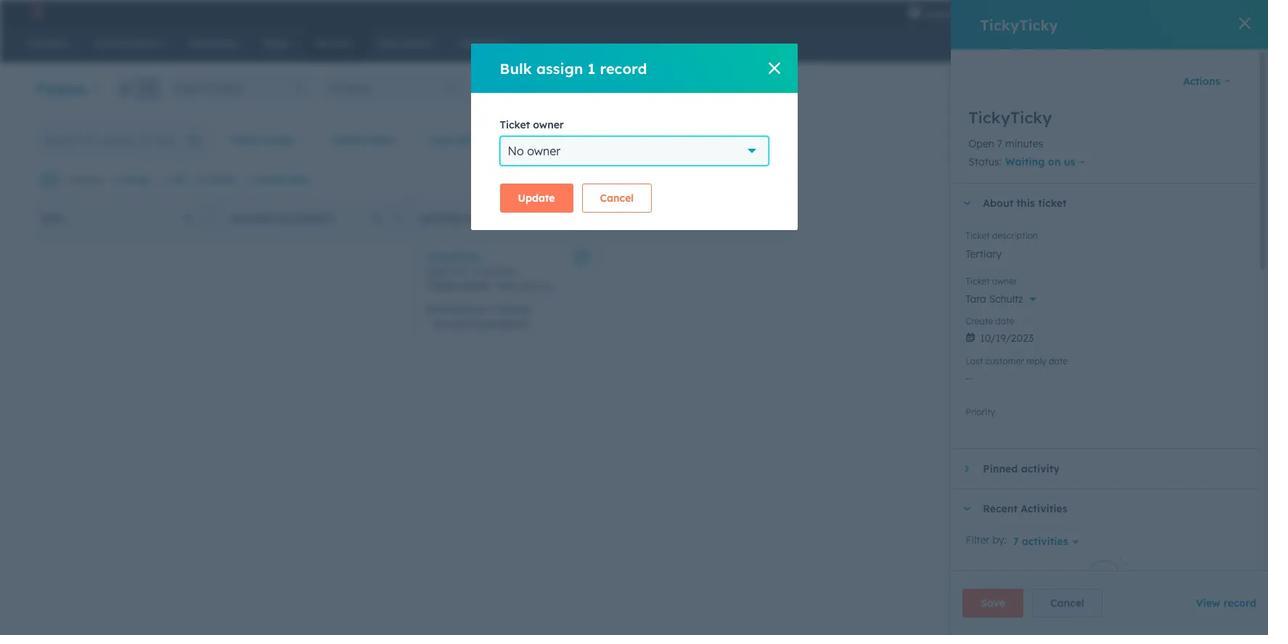 Task type: vqa. For each thing, say whether or not it's contained in the screenshot.
"apple lee" in the Task Options element
no



Task type: describe. For each thing, give the bounding box(es) containing it.
contact
[[292, 213, 335, 224]]

no activity for 7 minutes
[[426, 304, 532, 315]]

calling icon image
[[984, 7, 997, 20]]

minutes inside open for 7 minutes ticket owner : tara schultz
[[479, 265, 517, 278]]

on inside waiting on us popup button
[[1049, 156, 1062, 169]]

7 activities button
[[1013, 531, 1089, 551]]

7 activities button
[[1013, 535, 1086, 548]]

actions
[[1184, 75, 1221, 88]]

7 inside popup button
[[1014, 535, 1019, 548]]

board actions
[[1027, 134, 1096, 147]]

us inside waiting on us popup button
[[1065, 156, 1076, 169]]

settings link
[[1062, 0, 1092, 23]]

hubspot link
[[17, 3, 54, 20]]

actions button
[[1175, 67, 1241, 96]]

description
[[993, 231, 1039, 241]]

activity for scheduled
[[449, 319, 482, 330]]

(0)
[[734, 134, 749, 147]]

waiting on us button
[[1002, 153, 1096, 172]]

ticket description
[[966, 231, 1039, 241]]

last for last customer reply date
[[966, 356, 984, 367]]

ticket up the no owner
[[500, 118, 530, 131]]

advanced filters (0) button
[[624, 126, 758, 155]]

create tasks button
[[244, 174, 311, 187]]

tara schultz button
[[966, 285, 1244, 309]]

ticket left 'description'
[[966, 231, 991, 241]]

create down tara schultz
[[966, 316, 994, 327]]

bulk assign 1 record
[[500, 59, 647, 77]]

ticket up tara schultz
[[966, 276, 991, 287]]

advanced filters (0)
[[648, 134, 749, 147]]

0 horizontal spatial record
[[600, 59, 647, 77]]

tickets
[[342, 83, 369, 94]]

2 horizontal spatial 1
[[588, 59, 596, 77]]

filter by:
[[966, 534, 1007, 547]]

closed
[[608, 213, 644, 224]]

create left tasks
[[256, 174, 285, 185]]

create ticket button
[[1157, 78, 1234, 101]]

tara inside open for 7 minutes ticket owner : tara schultz
[[495, 280, 516, 293]]

2 vertical spatial tickyticky
[[426, 251, 480, 264]]

update
[[518, 192, 555, 205]]

group inside tickets banner
[[114, 77, 160, 100]]

1 selected.
[[62, 174, 104, 185]]

open 7 minutes
[[969, 137, 1044, 150]]

open for open 7 minutes
[[969, 137, 995, 150]]

activities
[[1023, 535, 1069, 548]]

recent
[[984, 503, 1018, 516]]

assign button
[[110, 174, 150, 187]]

board actions button
[[1008, 126, 1123, 155]]

no activity scheduled
[[434, 319, 528, 330]]

selected.
[[68, 174, 104, 185]]

2
[[1225, 6, 1230, 17]]

0 vertical spatial tickyticky
[[981, 16, 1059, 34]]

assign
[[537, 59, 584, 77]]

advanced
[[648, 134, 699, 147]]

support
[[175, 83, 209, 94]]

date down tara schultz
[[996, 316, 1015, 327]]

all tickets
[[329, 83, 369, 94]]

no for no activity scheduled
[[434, 319, 447, 330]]

schultz inside tara schultz popup button
[[990, 293, 1024, 306]]

apoptosis
[[1141, 6, 1186, 17]]

Search ID, name, or description search field
[[35, 126, 211, 155]]

all
[[329, 83, 339, 94]]

cancel for save
[[1051, 597, 1085, 610]]

delete button
[[196, 174, 236, 187]]

0 vertical spatial minutes
[[1006, 137, 1044, 150]]

tickets button
[[35, 78, 100, 99]]

hubspot image
[[26, 3, 44, 20]]

1 vertical spatial us
[[481, 213, 493, 224]]

owner inside 'popup button'
[[528, 144, 561, 158]]

marketplaces image
[[1015, 7, 1028, 20]]

owner inside open for 7 minutes ticket owner : tara schultz
[[459, 280, 490, 293]]

studios
[[1189, 6, 1222, 17]]

recent activities button
[[952, 490, 1244, 529]]

7 inside open for 7 minutes ticket owner : tara schultz
[[471, 265, 476, 278]]

tickets
[[35, 80, 86, 98]]

1 vertical spatial priority
[[966, 407, 996, 418]]

edit button
[[159, 174, 188, 187]]

reply
[[1027, 356, 1047, 367]]

activity for date
[[455, 134, 493, 147]]

activities
[[1022, 503, 1068, 516]]

assign
[[122, 174, 150, 185]]

waiting inside popup button
[[1006, 156, 1046, 169]]

support pipeline
[[175, 83, 243, 94]]

ticket inside dropdown button
[[1039, 197, 1067, 210]]

0 for waiting on contact
[[373, 213, 379, 224]]

filter
[[966, 534, 990, 547]]

1 vertical spatial create date
[[966, 316, 1015, 327]]

Ticket description text field
[[966, 239, 1244, 268]]

tara schultz
[[966, 293, 1024, 306]]

1 for 1 selected.
[[62, 174, 66, 185]]

apoptosis studios 2
[[1141, 6, 1230, 17]]

last activity date button
[[421, 126, 539, 155]]

calling icon button
[[978, 1, 1003, 23]]

date right 'reply'
[[1050, 356, 1068, 367]]

create inside popup button
[[333, 134, 366, 147]]

create ticket
[[1169, 84, 1222, 94]]

:
[[490, 280, 492, 293]]

about
[[984, 197, 1014, 210]]

date up 'update' button
[[497, 134, 520, 147]]

7 up no activity scheduled
[[491, 304, 495, 315]]

no owner button
[[500, 137, 769, 166]]

ticket owner inside popup button
[[230, 134, 295, 147]]

1 vertical spatial record
[[1224, 597, 1257, 610]]

about this ticket button
[[952, 184, 1244, 223]]

settings image
[[1070, 7, 1083, 20]]

save
[[982, 597, 1006, 610]]

Create date text field
[[966, 325, 1244, 348]]

1 horizontal spatial ticket owner
[[500, 118, 564, 131]]

owner up tara schultz
[[993, 276, 1018, 287]]

actions
[[1060, 134, 1096, 147]]



Task type: locate. For each thing, give the bounding box(es) containing it.
group
[[114, 77, 160, 100]]

7 up status:
[[998, 137, 1003, 150]]

ticket
[[500, 118, 530, 131], [230, 134, 260, 147], [966, 231, 991, 241], [966, 276, 991, 287], [426, 280, 456, 293]]

create date down tickets
[[333, 134, 393, 147]]

open up status:
[[969, 137, 995, 150]]

2 horizontal spatial ticket owner
[[966, 276, 1018, 287]]

last
[[430, 134, 452, 147], [966, 356, 984, 367]]

0 vertical spatial close image
[[1240, 17, 1252, 29]]

ticket owner up the no owner
[[500, 118, 564, 131]]

0 horizontal spatial waiting
[[230, 213, 273, 224]]

0 horizontal spatial priority
[[557, 134, 596, 147]]

activity left the no owner
[[455, 134, 493, 147]]

ticket down "tickyticky" link
[[426, 280, 456, 293]]

0 horizontal spatial for
[[454, 265, 468, 278]]

view record link
[[1197, 597, 1257, 610]]

owner
[[533, 118, 564, 131], [264, 134, 295, 147], [528, 144, 561, 158], [993, 276, 1018, 287], [459, 280, 490, 293]]

1 horizontal spatial waiting
[[419, 213, 462, 224]]

edit
[[170, 174, 188, 185]]

record right view
[[1224, 597, 1257, 610]]

about this ticket
[[984, 197, 1067, 210]]

cancel for update
[[600, 192, 634, 205]]

0 horizontal spatial close image
[[769, 62, 781, 74]]

minutes up :
[[479, 265, 517, 278]]

0 vertical spatial for
[[454, 265, 468, 278]]

waiting
[[1006, 156, 1046, 169], [230, 213, 273, 224], [419, 213, 462, 224]]

caret image for recent activities
[[963, 508, 972, 511]]

1 vertical spatial ticket owner
[[230, 134, 295, 147]]

caret image up filter
[[963, 508, 972, 511]]

priority
[[557, 134, 596, 147], [966, 407, 996, 418]]

2 caret image from the top
[[963, 508, 972, 511]]

1 horizontal spatial waiting on us
[[1006, 156, 1076, 169]]

1 horizontal spatial cancel button
[[1033, 589, 1103, 618]]

waiting for 0
[[230, 213, 273, 224]]

0 horizontal spatial cancel button
[[582, 184, 652, 213]]

1 vertical spatial open
[[426, 265, 452, 278]]

0 vertical spatial create date
[[333, 134, 393, 147]]

create down search hubspot search box
[[1169, 84, 1197, 94]]

close image for bulk assign 1 record
[[769, 62, 781, 74]]

create date down tara schultz
[[966, 316, 1015, 327]]

ticket owner up create tasks button
[[230, 134, 295, 147]]

cancel button up closed
[[582, 184, 652, 213]]

0 horizontal spatial schultz
[[519, 280, 553, 293]]

no up 'update' button
[[508, 144, 524, 158]]

activity inside popup button
[[455, 134, 493, 147]]

on down board actions
[[1049, 156, 1062, 169]]

last customer reply date
[[966, 356, 1068, 367]]

last down all tickets popup button
[[430, 134, 452, 147]]

0 horizontal spatial tara
[[495, 280, 516, 293]]

cancel down 7 activities button
[[1051, 597, 1085, 610]]

Search HubSpot search field
[[1065, 31, 1243, 55]]

0 vertical spatial cancel button
[[582, 184, 652, 213]]

1 horizontal spatial 0
[[373, 213, 379, 224]]

ticket owner
[[500, 118, 564, 131], [230, 134, 295, 147], [966, 276, 1018, 287]]

create date button
[[323, 126, 412, 155]]

caret image inside recent activities dropdown button
[[963, 508, 972, 511]]

1 vertical spatial close image
[[769, 62, 781, 74]]

on for 1
[[465, 213, 479, 224]]

owner up create tasks
[[264, 134, 295, 147]]

last for last activity date
[[430, 134, 452, 147]]

1 horizontal spatial priority
[[966, 407, 996, 418]]

for inside open for 7 minutes ticket owner : tara schultz
[[454, 265, 468, 278]]

cancel button down 7 activities button
[[1033, 589, 1103, 618]]

2 vertical spatial minutes
[[498, 304, 532, 315]]

1 0 from the left
[[185, 213, 190, 224]]

no inside 'popup button'
[[508, 144, 524, 158]]

0 vertical spatial last
[[430, 134, 452, 147]]

waiting on us up "tickyticky" link
[[419, 213, 493, 224]]

2 horizontal spatial on
[[1049, 156, 1062, 169]]

help button
[[1037, 0, 1062, 23]]

ticket owner button
[[220, 126, 314, 155]]

1 vertical spatial 1
[[62, 174, 66, 185]]

0 vertical spatial open
[[969, 137, 995, 150]]

open for 7 minutes ticket owner : tara schultz
[[426, 265, 553, 293]]

0 horizontal spatial create date
[[333, 134, 393, 147]]

us
[[1065, 156, 1076, 169], [481, 213, 493, 224]]

7
[[998, 137, 1003, 150], [471, 265, 476, 278], [491, 304, 495, 315], [1014, 535, 1019, 548]]

1 vertical spatial ticket
[[1039, 197, 1067, 210]]

0
[[185, 213, 190, 224], [373, 213, 379, 224]]

ticket
[[1199, 84, 1222, 94], [1039, 197, 1067, 210]]

open
[[969, 137, 995, 150], [426, 265, 452, 278]]

priority down 'customer'
[[966, 407, 996, 418]]

no owner
[[508, 144, 561, 158]]

on left contact
[[276, 213, 290, 224]]

cancel button
[[582, 184, 652, 213], [1033, 589, 1103, 618]]

2 vertical spatial activity
[[449, 319, 482, 330]]

1 vertical spatial activity
[[441, 304, 473, 315]]

Last customer reply date text field
[[966, 365, 1244, 388]]

0 right contact
[[373, 213, 379, 224]]

0 horizontal spatial on
[[276, 213, 290, 224]]

0 vertical spatial cancel
[[600, 192, 634, 205]]

status:
[[969, 156, 1002, 169]]

owner up the no owner
[[533, 118, 564, 131]]

1 vertical spatial cancel
[[1051, 597, 1085, 610]]

for down "tickyticky" link
[[454, 265, 468, 278]]

search button
[[1228, 31, 1256, 55]]

1 right assign
[[588, 59, 596, 77]]

create date inside popup button
[[333, 134, 393, 147]]

waiting on contact
[[230, 213, 335, 224]]

us up open for 7 minutes ticket owner : tara schultz
[[481, 213, 493, 224]]

update button
[[500, 184, 573, 213]]

open inside open for 7 minutes ticket owner : tara schultz
[[426, 265, 452, 278]]

priority button
[[548, 126, 615, 155]]

0 vertical spatial ticket owner
[[500, 118, 564, 131]]

last inside popup button
[[430, 134, 452, 147]]

minutes up scheduled
[[498, 304, 532, 315]]

for up no activity scheduled
[[476, 304, 488, 315]]

on up "tickyticky" link
[[465, 213, 479, 224]]

1 vertical spatial minutes
[[479, 265, 517, 278]]

waiting on us
[[1006, 156, 1076, 169], [419, 213, 493, 224]]

1 down 'update' button
[[563, 213, 568, 224]]

tara inside popup button
[[966, 293, 987, 306]]

7 right by:
[[1014, 535, 1019, 548]]

waiting on us down the board
[[1006, 156, 1076, 169]]

upgrade image
[[909, 7, 922, 20]]

create down all tickets at the top left of the page
[[333, 134, 366, 147]]

1 horizontal spatial create date
[[966, 316, 1015, 327]]

us down board actions popup button
[[1065, 156, 1076, 169]]

menu containing apoptosis studios 2
[[900, 0, 1252, 28]]

tickyticky
[[981, 16, 1059, 34], [969, 108, 1053, 128], [426, 251, 480, 264]]

1 left the selected.
[[62, 174, 66, 185]]

board
[[1027, 134, 1057, 147]]

waiting up "tickyticky" link
[[419, 213, 462, 224]]

tara right :
[[495, 280, 516, 293]]

create date
[[333, 134, 393, 147], [966, 316, 1015, 327]]

upgrade
[[925, 7, 966, 19]]

on for 0
[[276, 213, 290, 224]]

1 horizontal spatial for
[[476, 304, 488, 315]]

0 horizontal spatial 1
[[62, 174, 66, 185]]

0 horizontal spatial us
[[481, 213, 493, 224]]

0 horizontal spatial waiting on us
[[419, 213, 493, 224]]

activity
[[455, 134, 493, 147], [441, 304, 473, 315], [449, 319, 482, 330]]

0 horizontal spatial open
[[426, 265, 452, 278]]

1 vertical spatial last
[[966, 356, 984, 367]]

schultz up 'customer'
[[990, 293, 1024, 306]]

1 horizontal spatial last
[[966, 356, 984, 367]]

recent activities
[[984, 503, 1068, 516]]

0 horizontal spatial 0
[[185, 213, 190, 224]]

0 vertical spatial 1
[[588, 59, 596, 77]]

save button
[[963, 589, 1024, 618]]

1 vertical spatial tickyticky
[[969, 108, 1053, 128]]

no down no activity for 7 minutes
[[434, 319, 447, 330]]

filters
[[702, 134, 731, 147]]

1 horizontal spatial 1
[[563, 213, 568, 224]]

bulk
[[500, 59, 532, 77]]

customer
[[986, 356, 1025, 367]]

tara
[[495, 280, 516, 293], [966, 293, 987, 306]]

scheduled
[[484, 319, 528, 330]]

0 vertical spatial activity
[[455, 134, 493, 147]]

on
[[1049, 156, 1062, 169], [276, 213, 290, 224], [465, 213, 479, 224]]

cancel button for save
[[1033, 589, 1103, 618]]

0 for new
[[185, 213, 190, 224]]

0 horizontal spatial last
[[430, 134, 452, 147]]

1 horizontal spatial record
[[1224, 597, 1257, 610]]

1 vertical spatial cancel button
[[1033, 589, 1103, 618]]

cancel button for update
[[582, 184, 652, 213]]

ticket inside open for 7 minutes ticket owner : tara schultz
[[426, 280, 456, 293]]

caret image inside about this ticket dropdown button
[[963, 202, 972, 205]]

cancel
[[600, 192, 634, 205], [1051, 597, 1085, 610]]

ticket inside button
[[1199, 84, 1222, 94]]

schultz
[[519, 280, 553, 293], [990, 293, 1024, 306]]

tara up 'customer'
[[966, 293, 987, 306]]

2 vertical spatial 1
[[563, 213, 568, 224]]

support pipeline button
[[169, 77, 314, 100]]

ticket up "delete"
[[230, 134, 260, 147]]

ticket inside ticket owner popup button
[[230, 134, 260, 147]]

caret image for about this ticket
[[963, 202, 972, 205]]

priority inside popup button
[[557, 134, 596, 147]]

caret image left about
[[963, 202, 972, 205]]

activity up no activity scheduled
[[441, 304, 473, 315]]

ticket owner up tara schultz
[[966, 276, 1018, 287]]

1 horizontal spatial us
[[1065, 156, 1076, 169]]

open down "tickyticky" link
[[426, 265, 452, 278]]

create inside tickets banner
[[1169, 84, 1197, 94]]

for
[[454, 265, 468, 278], [476, 304, 488, 315]]

pipeline
[[211, 83, 243, 94]]

1 horizontal spatial open
[[969, 137, 995, 150]]

1 horizontal spatial on
[[465, 213, 479, 224]]

waiting on us inside popup button
[[1006, 156, 1076, 169]]

0 vertical spatial waiting on us
[[1006, 156, 1076, 169]]

0 horizontal spatial ticket
[[1039, 197, 1067, 210]]

view record
[[1197, 597, 1257, 610]]

1 horizontal spatial schultz
[[990, 293, 1024, 306]]

1 for 1
[[563, 213, 568, 224]]

0 horizontal spatial ticket owner
[[230, 134, 295, 147]]

by:
[[993, 534, 1007, 547]]

caret image
[[963, 202, 972, 205], [963, 508, 972, 511]]

2 0 from the left
[[373, 213, 379, 224]]

apoptosis studios 2 button
[[1117, 0, 1252, 23]]

minutes up waiting on us popup button
[[1006, 137, 1044, 150]]

record
[[600, 59, 647, 77], [1224, 597, 1257, 610]]

2 horizontal spatial waiting
[[1006, 156, 1046, 169]]

0 vertical spatial no
[[508, 144, 524, 158]]

1 caret image from the top
[[963, 202, 972, 205]]

waiting for 1
[[419, 213, 462, 224]]

cancel up closed
[[600, 192, 634, 205]]

activity down no activity for 7 minutes
[[449, 319, 482, 330]]

1 horizontal spatial ticket
[[1199, 84, 1222, 94]]

1 vertical spatial for
[[476, 304, 488, 315]]

7 activities
[[1014, 535, 1069, 548]]

1 horizontal spatial cancel
[[1051, 597, 1085, 610]]

tickyticky link
[[426, 251, 480, 264]]

tasks
[[288, 174, 311, 185]]

new
[[41, 213, 63, 224]]

schultz inside open for 7 minutes ticket owner : tara schultz
[[519, 280, 553, 293]]

date down all tickets popup button
[[369, 134, 393, 147]]

0 vertical spatial caret image
[[963, 202, 972, 205]]

1 vertical spatial no
[[426, 304, 438, 315]]

0 vertical spatial record
[[600, 59, 647, 77]]

schultz right :
[[519, 280, 553, 293]]

no for no owner
[[508, 144, 524, 158]]

0 down edit
[[185, 213, 190, 224]]

0 horizontal spatial cancel
[[600, 192, 634, 205]]

waiting down open 7 minutes
[[1006, 156, 1046, 169]]

menu
[[900, 0, 1252, 28]]

owner inside popup button
[[264, 134, 295, 147]]

2 vertical spatial ticket owner
[[966, 276, 1018, 287]]

activity for for
[[441, 304, 473, 315]]

delete
[[208, 174, 236, 185]]

search image
[[1236, 36, 1249, 49]]

open for open for 7 minutes ticket owner : tara schultz
[[426, 265, 452, 278]]

7 down "tickyticky" link
[[471, 265, 476, 278]]

help image
[[1043, 7, 1056, 20]]

0 vertical spatial ticket
[[1199, 84, 1222, 94]]

0 vertical spatial us
[[1065, 156, 1076, 169]]

priority up 'update' button
[[557, 134, 596, 147]]

create
[[1169, 84, 1197, 94], [333, 134, 366, 147], [256, 174, 285, 185], [966, 316, 994, 327]]

all tickets button
[[323, 77, 468, 100]]

1 horizontal spatial tara
[[966, 293, 987, 306]]

1 vertical spatial caret image
[[963, 508, 972, 511]]

1 horizontal spatial close image
[[1240, 17, 1252, 29]]

create tasks
[[256, 174, 311, 185]]

1 vertical spatial waiting on us
[[419, 213, 493, 224]]

0 vertical spatial priority
[[557, 134, 596, 147]]

view
[[1197, 597, 1221, 610]]

2 vertical spatial no
[[434, 319, 447, 330]]

owner up no activity for 7 minutes
[[459, 280, 490, 293]]

no up no activity scheduled
[[426, 304, 438, 315]]

last left 'customer'
[[966, 356, 984, 367]]

close image for tickyticky
[[1240, 17, 1252, 29]]

waiting down create tasks button
[[230, 213, 273, 224]]

owner up update
[[528, 144, 561, 158]]

close image
[[1240, 17, 1252, 29], [769, 62, 781, 74]]

marketplaces button
[[1006, 0, 1037, 23]]

this
[[1017, 197, 1036, 210]]

last activity date
[[430, 134, 520, 147]]

tickets banner
[[35, 73, 1234, 102]]

record right assign
[[600, 59, 647, 77]]



